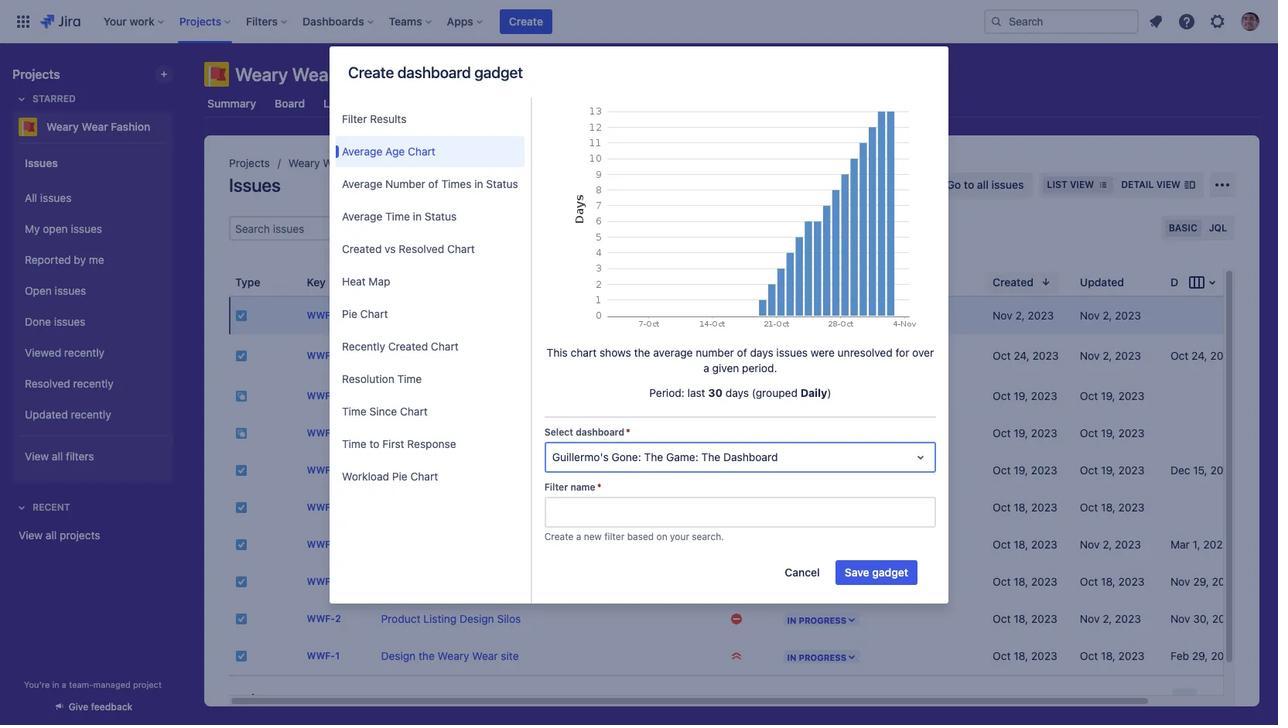 Task type: describe. For each thing, give the bounding box(es) containing it.
calendar
[[361, 97, 407, 110]]

wear down filter results
[[323, 156, 349, 170]]

product listing design silos
[[381, 612, 521, 625]]

10 for 1-
[[696, 695, 708, 708]]

6 wwf- from the top
[[307, 502, 335, 513]]

project
[[133, 680, 162, 690]]

wwf-5 link
[[307, 539, 341, 551]]

recently for resolved recently
[[73, 377, 114, 390]]

chart for workload pie chart
[[411, 470, 438, 483]]

wwf-11
[[307, 350, 344, 362]]

create button
[[500, 9, 553, 34]]

1 inside issues element
[[335, 650, 340, 662]]

group containing issues
[[19, 142, 167, 481]]

since
[[370, 405, 397, 418]]

give feedback for leftmost give feedback button
[[69, 701, 133, 713]]

calendar link
[[358, 90, 410, 118]]

to inside button
[[370, 437, 380, 450]]

dashboard for *
[[576, 426, 625, 438]]

new for athleisure
[[426, 341, 447, 354]]

Search field
[[985, 9, 1139, 34]]

recently for updated recently
[[71, 408, 111, 421]]

my
[[25, 222, 40, 235]]

1 vertical spatial weary wear fashion
[[46, 120, 150, 133]]

average for average time in status
[[342, 210, 383, 223]]

save gadget
[[845, 566, 909, 579]]

viewed recently link
[[19, 337, 167, 368]]

jql
[[1210, 222, 1228, 234]]

days inside this chart shows the average number of days issues were unresolved for over a given period.
[[750, 346, 774, 359]]

detail
[[1122, 179, 1154, 190]]

wwf- for bottoms apparel brainstorm
[[307, 390, 335, 402]]

12
[[335, 310, 346, 322]]

2 vertical spatial fashion
[[352, 156, 390, 170]]

create for create dashboard gadget
[[348, 63, 394, 81]]

0 vertical spatial design
[[460, 612, 494, 625]]

resolved recently
[[25, 377, 114, 390]]

chart inside pie chart button
[[360, 307, 388, 320]]

1-
[[685, 695, 696, 708]]

last
[[688, 386, 706, 399]]

0 vertical spatial weary wear fashion link
[[12, 111, 167, 142]]

view for view all projects
[[19, 529, 43, 542]]

nov for wwf-2
[[1080, 612, 1100, 625]]

0 vertical spatial projects
[[12, 67, 60, 81]]

wear up the all issues link
[[82, 120, 108, 133]]

the down listing
[[419, 649, 435, 663]]

period.
[[742, 361, 777, 375]]

managed
[[93, 680, 131, 690]]

1 horizontal spatial created
[[388, 340, 428, 353]]

create for create
[[509, 14, 543, 27]]

wear inside issues element
[[472, 649, 498, 663]]

issues right all
[[40, 191, 72, 204]]

recently created chart
[[342, 340, 459, 353]]

issues down the all issues link
[[71, 222, 102, 235]]

weary up board
[[235, 63, 288, 85]]

task image for wwf-12
[[235, 310, 248, 322]]

1 24, from the left
[[1014, 349, 1030, 362]]

the up go
[[526, 309, 542, 322]]

2 highest image from the top
[[731, 464, 743, 477]]

recently for viewed recently
[[64, 346, 105, 359]]

average for average number of times in status
[[342, 177, 383, 190]]

7
[[335, 465, 341, 476]]

status button
[[778, 271, 842, 293]]

0 vertical spatial weary wear fashion
[[235, 63, 403, 85]]

create for create a new athleisure top to go along with the turtleneck pillow sweater
[[381, 341, 414, 354]]

top apparel brainstorm link
[[381, 426, 499, 440]]

daily
[[801, 386, 828, 399]]

done issues
[[25, 315, 85, 328]]

type
[[235, 275, 260, 288]]

due date
[[1171, 275, 1217, 288]]

with
[[580, 341, 601, 354]]

issues up viewed recently
[[54, 315, 85, 328]]

nov 2, 2023 for nov 30, 2023
[[1080, 612, 1142, 625]]

chart inside created vs resolved chart button
[[447, 242, 475, 255]]

create dashboard gadget
[[348, 63, 523, 81]]

select dashboard *
[[545, 426, 631, 438]]

chart
[[571, 346, 597, 359]]

pie chart button
[[336, 299, 525, 330]]

search.
[[692, 531, 724, 543]]

updated for updated recently
[[25, 408, 68, 421]]

issues inside this chart shows the average number of days issues were unresolved for over a given period.
[[777, 346, 808, 359]]

bottoms apparel brainstorm
[[381, 389, 522, 402]]

nov 2, 2023 for mar 1, 2024
[[1080, 538, 1142, 551]]

task image for wwf-3
[[235, 576, 248, 588]]

wwf- for create a new athleisure top to go along with the turtleneck pillow sweater
[[307, 350, 335, 362]]

29, for nov
[[1194, 575, 1210, 588]]

undefined generated chart image image
[[565, 98, 917, 332]]

2 oct 24, 2023 from the left
[[1171, 349, 1237, 362]]

row containing top apparel brainstorm
[[229, 415, 1279, 452]]

view for view all filters
[[25, 449, 49, 463]]

feedback for leftmost give feedback button
[[91, 701, 133, 713]]

listing
[[424, 612, 457, 625]]

done for done
[[893, 349, 919, 362]]

1 inside button
[[1183, 694, 1188, 707]]

1 the from the left
[[644, 450, 663, 464]]

medium image for create a new athleisure top to go along with the turtleneck pillow sweater
[[731, 350, 743, 362]]

projects link
[[229, 154, 270, 173]]

team-
[[69, 680, 93, 690]]

1 horizontal spatial pie
[[392, 470, 408, 483]]

updated recently
[[25, 408, 111, 421]]

brainstorm for top apparel brainstorm
[[444, 426, 499, 440]]

wwf-10 link
[[307, 390, 346, 402]]

top
[[381, 426, 400, 440]]

all for filters
[[52, 449, 63, 463]]

wwf-3
[[307, 576, 341, 588]]

view for detail view
[[1157, 179, 1181, 190]]

2 vertical spatial brainstorm
[[424, 464, 478, 477]]

1 vertical spatial filter
[[605, 531, 625, 543]]

summary button
[[375, 271, 455, 293]]

apparel for bottoms
[[426, 389, 465, 402]]

turtleneck
[[623, 341, 676, 354]]

2 vertical spatial weary wear fashion
[[289, 156, 390, 170]]

wear up 'list' link
[[292, 63, 335, 85]]

highest image for weary
[[731, 650, 743, 663]]

open issues
[[25, 284, 86, 297]]

bottoms
[[381, 389, 423, 402]]

2, for oct
[[1103, 349, 1113, 362]]

number
[[696, 346, 734, 359]]

feb
[[1171, 649, 1190, 663]]

issues element
[[229, 269, 1279, 675]]

6
[[335, 502, 341, 513]]

were
[[811, 346, 835, 359]]

5
[[335, 539, 341, 551]]

low image
[[731, 310, 743, 322]]

view all filters
[[25, 449, 94, 463]]

issues down reported by me
[[55, 284, 86, 297]]

vs
[[385, 242, 396, 255]]

a inside this chart shows the average number of days issues were unresolved for over a given period.
[[704, 361, 710, 375]]

2 24, from the left
[[1192, 349, 1208, 362]]

created vs resolved chart
[[342, 242, 475, 255]]

make a business proposal to the wholesale distributor
[[381, 309, 650, 322]]

wwf-7 link
[[307, 465, 341, 476]]

period:
[[650, 386, 685, 399]]

1 vertical spatial days
[[726, 386, 749, 399]]

product for product brainstorm
[[381, 464, 421, 477]]

created vs resolved chart button
[[336, 234, 525, 265]]

resolution for resolution time
[[342, 372, 395, 385]]

average number of times in status button
[[336, 169, 525, 200]]

key
[[307, 275, 326, 288]]

view for list view
[[1070, 179, 1095, 190]]

1 vertical spatial fashion
[[111, 120, 150, 133]]

wwf-3 link
[[307, 576, 341, 588]]

nov for wwf-5
[[1080, 538, 1100, 551]]

task image for design
[[235, 650, 248, 663]]

0 vertical spatial all
[[977, 178, 989, 191]]

wwf-6 link
[[307, 502, 341, 513]]

wwf- for design the weary wear site
[[307, 650, 335, 662]]

wwf-10
[[307, 390, 346, 402]]

1 vertical spatial design
[[381, 649, 416, 663]]

starred
[[33, 93, 76, 104]]

for
[[896, 346, 910, 359]]

weary right projects link
[[289, 156, 320, 170]]

issues inside tab list
[[588, 97, 621, 110]]

results
[[370, 112, 407, 125]]

the inside this chart shows the average number of days issues were unresolved for over a given period.
[[634, 346, 651, 359]]

done issues link
[[19, 307, 167, 337]]

issues right go
[[992, 178, 1024, 191]]

time inside average time in status button
[[386, 210, 410, 223]]

0 horizontal spatial status
[[425, 210, 457, 223]]

6 row from the top
[[229, 489, 1279, 526]]

9
[[335, 428, 341, 439]]

0 horizontal spatial in
[[52, 680, 59, 690]]

summary for summary link
[[207, 97, 256, 110]]

tab list containing issues
[[195, 90, 1269, 118]]

pie chart
[[342, 307, 388, 320]]

time inside 'time to first response' button
[[342, 437, 367, 450]]

save for save filter
[[875, 221, 900, 235]]

cancel button
[[776, 560, 830, 585]]

product brainstorm link
[[381, 464, 478, 477]]

1-10 of 10
[[685, 695, 736, 708]]

0 horizontal spatial give feedback button
[[44, 694, 142, 720]]

1 horizontal spatial in
[[413, 210, 422, 223]]

feedback for rightmost give feedback button
[[287, 694, 335, 707]]

resolution for resolution
[[893, 275, 947, 288]]

wwf-5
[[307, 539, 341, 551]]

heat map button
[[336, 266, 525, 297]]

of for 10
[[711, 695, 721, 708]]

created button
[[987, 271, 1059, 293]]

board link
[[272, 90, 308, 118]]

filters
[[66, 449, 94, 463]]

0 vertical spatial gadget
[[475, 63, 523, 81]]

save for save gadget
[[845, 566, 870, 579]]

collapse starred projects image
[[12, 90, 31, 108]]

wwf-7
[[307, 465, 341, 476]]

0 vertical spatial pie
[[342, 307, 358, 320]]

Search issues text field
[[231, 217, 351, 239]]

along
[[550, 341, 577, 354]]

to right proposal
[[513, 309, 523, 322]]

dashboard for gadget
[[398, 63, 471, 81]]

the inside create a new athleisure top to go along with the turtleneck pillow sweater
[[604, 341, 620, 354]]

viewed recently
[[25, 346, 105, 359]]

a left team-
[[62, 680, 67, 690]]

1 button
[[1174, 689, 1197, 714]]

cancel
[[785, 566, 820, 579]]

sweater
[[381, 357, 422, 370]]

highest image for brainstorm
[[731, 390, 743, 402]]



Task type: locate. For each thing, give the bounding box(es) containing it.
the right gone: at the bottom of the page
[[644, 450, 663, 464]]

0 vertical spatial filter
[[903, 221, 927, 235]]

7 row from the top
[[229, 526, 1279, 563]]

2 vertical spatial created
[[388, 340, 428, 353]]

0 horizontal spatial dashboard
[[398, 63, 471, 81]]

1 vertical spatial in
[[413, 210, 422, 223]]

weary down product listing design silos 'link'
[[438, 649, 469, 663]]

4 task image from the top
[[235, 650, 248, 663]]

weary wear fashion up 'list' link
[[235, 63, 403, 85]]

1 horizontal spatial weary wear fashion link
[[289, 154, 390, 173]]

2 group from the top
[[19, 178, 167, 435]]

recently inside "link"
[[71, 408, 111, 421]]

average left age
[[342, 145, 383, 158]]

8 row from the top
[[229, 563, 1279, 601]]

wwf- up wwf-2
[[307, 576, 335, 588]]

product listing design silos link
[[381, 612, 521, 625]]

1 average from the top
[[342, 145, 383, 158]]

0 vertical spatial resolution
[[893, 275, 947, 288]]

1 vertical spatial resolved
[[25, 377, 70, 390]]

0 horizontal spatial view
[[1070, 179, 1095, 190]]

2024 down nov 30, 2023
[[1211, 649, 1238, 663]]

create inside button
[[509, 14, 543, 27]]

resolved inside button
[[399, 242, 444, 255]]

mar
[[1171, 538, 1190, 551]]

dashboard up the guillermo's
[[576, 426, 625, 438]]

2 vertical spatial of
[[711, 695, 721, 708]]

view right detail
[[1157, 179, 1181, 190]]

open image
[[912, 448, 930, 467]]

2 view from the left
[[1157, 179, 1181, 190]]

1 task image from the top
[[235, 310, 248, 322]]

based
[[627, 531, 654, 543]]

time down sweater
[[397, 372, 422, 385]]

nov 2, 2023 for oct 24, 2023
[[1080, 349, 1142, 362]]

wwf- up wwf-3
[[307, 539, 335, 551]]

2 horizontal spatial issues
[[588, 97, 621, 110]]

29, right feb
[[1193, 649, 1209, 663]]

created for created vs resolved chart
[[342, 242, 382, 255]]

row containing product brainstorm
[[229, 452, 1279, 489]]

summary inside tab list
[[207, 97, 256, 110]]

wwf-9
[[307, 428, 341, 439]]

in right times
[[475, 177, 483, 190]]

gadget inside button
[[873, 566, 909, 579]]

due
[[1171, 275, 1191, 288]]

status right times
[[486, 177, 518, 190]]

10 wwf- from the top
[[307, 650, 335, 662]]

1 horizontal spatial summary
[[381, 275, 430, 288]]

this chart shows the average number of days issues were unresolved for over a given period.
[[547, 346, 934, 375]]

filter inside "button"
[[342, 112, 367, 125]]

1 vertical spatial sub task image
[[235, 427, 248, 440]]

sub task image
[[235, 390, 248, 402], [235, 427, 248, 440]]

1 highest image from the top
[[731, 390, 743, 402]]

0 horizontal spatial done
[[25, 315, 51, 328]]

filter results
[[342, 112, 407, 125]]

sub task image for bottoms
[[235, 390, 248, 402]]

primary element
[[9, 0, 985, 43]]

row containing make a business proposal to the wholesale distributor
[[229, 297, 1279, 334]]

time inside time since chart button
[[342, 405, 367, 418]]

recent
[[33, 502, 70, 513]]

2024
[[1204, 538, 1230, 551], [1211, 649, 1238, 663]]

product brainstorm
[[381, 464, 478, 477]]

the right game:
[[702, 450, 721, 464]]

updated right sorted in descending order image
[[1080, 275, 1125, 288]]

weary inside issues element
[[438, 649, 469, 663]]

resolved recently link
[[19, 368, 167, 399]]

task image
[[235, 350, 248, 362], [235, 502, 248, 514], [235, 613, 248, 625], [235, 650, 248, 663]]

average down average age chart at the top left
[[342, 177, 383, 190]]

list right board
[[324, 97, 342, 110]]

of left times
[[429, 177, 439, 190]]

status down average number of times in status button
[[425, 210, 457, 223]]

in up created vs resolved chart
[[413, 210, 422, 223]]

1 vertical spatial 1
[[1183, 694, 1188, 707]]

chart inside the recently created chart button
[[431, 340, 459, 353]]

2 horizontal spatial 10
[[724, 695, 736, 708]]

1 vertical spatial new
[[584, 531, 602, 543]]

list inside tab list
[[324, 97, 342, 110]]

group
[[19, 142, 167, 481], [19, 178, 167, 435]]

weary wear fashion link down filter results
[[289, 154, 390, 173]]

3 average from the top
[[342, 210, 383, 223]]

brainstorm
[[468, 389, 522, 402], [444, 426, 499, 440], [424, 464, 478, 477]]

chart for recently created chart
[[431, 340, 459, 353]]

number
[[386, 177, 426, 190]]

summary inside button
[[381, 275, 430, 288]]

2 horizontal spatial in
[[475, 177, 483, 190]]

product left listing
[[381, 612, 421, 625]]

a for make a business proposal to the wholesale distributor
[[411, 309, 417, 322]]

created left vs
[[342, 242, 382, 255]]

highest image down dashboard
[[731, 464, 743, 477]]

0 vertical spatial view
[[25, 449, 49, 463]]

7 wwf- from the top
[[307, 539, 335, 551]]

a inside create a new athleisure top to go along with the turtleneck pillow sweater
[[417, 341, 423, 354]]

2 task image from the top
[[235, 464, 248, 477]]

issues inside button
[[870, 178, 902, 191]]

1 horizontal spatial resolved
[[399, 242, 444, 255]]

1 vertical spatial pie
[[392, 470, 408, 483]]

average time in status
[[342, 210, 457, 223]]

summary for summary button
[[381, 275, 430, 288]]

heat
[[342, 275, 366, 288]]

save inside save gadget button
[[845, 566, 870, 579]]

chart for time since chart
[[400, 405, 428, 418]]

0 horizontal spatial created
[[342, 242, 382, 255]]

filter
[[342, 112, 367, 125], [545, 481, 568, 493]]

0 horizontal spatial filter
[[605, 531, 625, 543]]

new left the based on the bottom of page
[[584, 531, 602, 543]]

0 vertical spatial summary
[[207, 97, 256, 110]]

wwf-12 link
[[307, 310, 346, 322]]

4 task image from the top
[[235, 576, 248, 588]]

give feedback down you're in a team-managed project
[[69, 701, 133, 713]]

1 vertical spatial issues
[[25, 156, 58, 169]]

row containing bottoms apparel brainstorm
[[229, 378, 1279, 415]]

1 oct 24, 2023 from the left
[[993, 349, 1059, 362]]

filter inside button
[[903, 221, 927, 235]]

0 horizontal spatial gadget
[[475, 63, 523, 81]]

medium image for top apparel brainstorm
[[731, 427, 743, 440]]

1 horizontal spatial *
[[626, 426, 631, 438]]

done for done issues
[[25, 315, 51, 328]]

1 horizontal spatial new
[[584, 531, 602, 543]]

updated inside updated recently "link"
[[25, 408, 68, 421]]

row containing design the weary wear site
[[229, 638, 1279, 675]]

1 horizontal spatial the
[[702, 450, 721, 464]]

0 horizontal spatial 10
[[335, 390, 346, 402]]

2 vertical spatial all
[[46, 529, 57, 542]]

0 vertical spatial brainstorm
[[468, 389, 522, 402]]

wwf- up wwf-7
[[307, 428, 335, 439]]

time left the since
[[342, 405, 367, 418]]

give feedback for rightmost give feedback button
[[262, 694, 335, 707]]

0 vertical spatial *
[[626, 426, 631, 438]]

filter left the based on the bottom of page
[[605, 531, 625, 543]]

* up gone: at the bottom of the page
[[626, 426, 631, 438]]

brainstorm down response
[[424, 464, 478, 477]]

in
[[475, 177, 483, 190], [413, 210, 422, 223], [52, 680, 59, 690]]

updated down the resolved recently
[[25, 408, 68, 421]]

0 horizontal spatial list
[[324, 97, 342, 110]]

recently down resolved recently link
[[71, 408, 111, 421]]

5 wwf- from the top
[[307, 465, 335, 476]]

nov for wwf-3
[[1171, 575, 1191, 588]]

of for times
[[429, 177, 439, 190]]

1 horizontal spatial give feedback
[[262, 694, 335, 707]]

weary wear fashion down filter results
[[289, 156, 390, 170]]

done inside issues element
[[893, 349, 919, 362]]

to inside create a new athleisure top to go along with the turtleneck pillow sweater
[[521, 341, 531, 354]]

* for filter name *
[[597, 481, 602, 493]]

updated for updated
[[1080, 275, 1125, 288]]

select
[[545, 426, 574, 438]]

task image for wwf-5
[[235, 539, 248, 551]]

2 wwf- from the top
[[307, 350, 335, 362]]

created up sweater
[[388, 340, 428, 353]]

2 sub task image from the top
[[235, 427, 248, 440]]

a right make
[[411, 309, 417, 322]]

3
[[335, 576, 341, 588]]

a up sweater
[[417, 341, 423, 354]]

product for product listing design silos
[[381, 612, 421, 625]]

0 vertical spatial recently
[[64, 346, 105, 359]]

1 row from the top
[[229, 297, 1279, 334]]

design the weary wear site link
[[381, 649, 519, 663]]

collapse recent projects image
[[12, 498, 31, 517]]

projects down summary link
[[229, 156, 270, 170]]

average up created vs resolved chart
[[342, 210, 383, 223]]

all down recent
[[46, 529, 57, 542]]

new up "resolution time" button
[[426, 341, 447, 354]]

2 average from the top
[[342, 177, 383, 190]]

medium image
[[731, 350, 743, 362], [731, 427, 743, 440]]

1 group from the top
[[19, 142, 167, 481]]

chart down the map
[[360, 307, 388, 320]]

new for filter
[[584, 531, 602, 543]]

0 vertical spatial in
[[475, 177, 483, 190]]

0 vertical spatial filter
[[342, 112, 367, 125]]

11
[[335, 350, 344, 362]]

0 horizontal spatial of
[[429, 177, 439, 190]]

highest image down medium high image
[[731, 650, 743, 663]]

0 horizontal spatial projects
[[12, 67, 60, 81]]

all issues link
[[19, 183, 167, 214]]

time since chart
[[342, 405, 428, 418]]

summary
[[207, 97, 256, 110], [381, 275, 430, 288]]

a for create a new filter based on your search.
[[576, 531, 582, 543]]

0 horizontal spatial filter
[[342, 112, 367, 125]]

row containing product listing design silos
[[229, 601, 1279, 638]]

save inside save filter button
[[875, 221, 900, 235]]

wwf- for product listing design silos
[[307, 613, 335, 625]]

1 vertical spatial average
[[342, 177, 383, 190]]

issues inside group
[[25, 156, 58, 169]]

time
[[386, 210, 410, 223], [397, 372, 422, 385], [342, 405, 367, 418], [342, 437, 367, 450]]

time since chart button
[[336, 396, 525, 427]]

over
[[913, 346, 934, 359]]

the right with
[[604, 341, 620, 354]]

1 horizontal spatial view
[[1157, 179, 1181, 190]]

weary
[[235, 63, 288, 85], [46, 120, 79, 133], [289, 156, 320, 170], [438, 649, 469, 663]]

1 product from the top
[[381, 464, 421, 477]]

time inside "resolution time" button
[[397, 372, 422, 385]]

give feedback button down you're in a team-managed project
[[44, 694, 142, 720]]

2 vertical spatial issues
[[229, 174, 281, 196]]

1 horizontal spatial give
[[262, 694, 284, 707]]

shows
[[600, 346, 631, 359]]

view down "collapse recent projects" image
[[19, 529, 43, 542]]

filter name *
[[545, 481, 602, 493]]

1 horizontal spatial projects
[[229, 156, 270, 170]]

8 wwf- from the top
[[307, 576, 335, 588]]

updated inside updated button
[[1080, 275, 1125, 288]]

2, for mar
[[1103, 538, 1113, 551]]

2024 for mar 1, 2024
[[1204, 538, 1230, 551]]

3 wwf- from the top
[[307, 390, 335, 402]]

wwf-2 link
[[307, 613, 341, 625]]

in right the you're
[[52, 680, 59, 690]]

1 medium image from the top
[[731, 350, 743, 362]]

* for select dashboard *
[[626, 426, 631, 438]]

wwf- for top apparel brainstorm
[[307, 428, 335, 439]]

of inside this chart shows the average number of days issues were unresolved for over a given period.
[[737, 346, 747, 359]]

medium image up 'period: last 30 days (grouped daily )'
[[731, 350, 743, 362]]

1 horizontal spatial filter
[[903, 221, 927, 235]]

task image for create
[[235, 350, 248, 362]]

wwf- down the key button
[[307, 310, 335, 322]]

product down time to first response
[[381, 464, 421, 477]]

wear left site
[[472, 649, 498, 663]]

sub task image for top
[[235, 427, 248, 440]]

wwf-6
[[307, 502, 341, 513]]

chart inside workload pie chart button
[[411, 470, 438, 483]]

all for projects
[[46, 529, 57, 542]]

row
[[229, 297, 1279, 334], [229, 334, 1279, 378], [229, 378, 1279, 415], [229, 415, 1279, 452], [229, 452, 1279, 489], [229, 489, 1279, 526], [229, 526, 1279, 563], [229, 563, 1279, 601], [229, 601, 1279, 638], [229, 638, 1279, 675]]

medium image up dashboard
[[731, 427, 743, 440]]

guillermo's gone: the game: the dashboard
[[552, 450, 778, 464]]

save gadget button
[[836, 560, 918, 585]]

weary wear fashion
[[235, 63, 403, 85], [46, 120, 150, 133], [289, 156, 390, 170]]

average time in status button
[[336, 201, 525, 232]]

0 vertical spatial product
[[381, 464, 421, 477]]

view all filters link
[[19, 441, 167, 472]]

created inside issues element
[[993, 275, 1034, 288]]

chart
[[408, 145, 436, 158], [447, 242, 475, 255], [360, 307, 388, 320], [431, 340, 459, 353], [400, 405, 428, 418], [411, 470, 438, 483]]

2 row from the top
[[229, 334, 1279, 378]]

highest image right 30
[[731, 390, 743, 402]]

1 down feb
[[1183, 694, 1188, 707]]

done down open
[[25, 315, 51, 328]]

0 horizontal spatial resolved
[[25, 377, 70, 390]]

2024 for feb 29, 2024
[[1211, 649, 1238, 663]]

new
[[426, 341, 447, 354], [584, 531, 602, 543]]

design left "silos"
[[460, 612, 494, 625]]

summary link
[[204, 90, 259, 118]]

group containing all issues
[[19, 178, 167, 435]]

4 row from the top
[[229, 415, 1279, 452]]

new inside create a new athleisure top to go along with the turtleneck pillow sweater
[[426, 341, 447, 354]]

9 wwf- from the top
[[307, 613, 335, 625]]

1 horizontal spatial 10
[[696, 695, 708, 708]]

filter
[[903, 221, 927, 235], [605, 531, 625, 543]]

projects
[[12, 67, 60, 81], [229, 156, 270, 170]]

site
[[501, 649, 519, 663]]

wwf-12
[[307, 310, 346, 322]]

chart down 'time to first response' button
[[411, 470, 438, 483]]

highest image
[[731, 390, 743, 402], [731, 464, 743, 477], [731, 650, 743, 663]]

updated
[[1080, 275, 1125, 288], [25, 408, 68, 421]]

all
[[977, 178, 989, 191], [52, 449, 63, 463], [46, 529, 57, 542]]

0 horizontal spatial summary
[[207, 97, 256, 110]]

1 vertical spatial 2024
[[1211, 649, 1238, 663]]

0 vertical spatial save
[[875, 221, 900, 235]]

3 task image from the top
[[235, 539, 248, 551]]

by
[[74, 253, 86, 266]]

wwf- down wwf-12
[[307, 350, 335, 362]]

bottoms apparel brainstorm link
[[381, 389, 522, 402]]

weary down starred
[[46, 120, 79, 133]]

0 horizontal spatial give
[[69, 701, 88, 713]]

10 for wwf-
[[335, 390, 346, 402]]

weary wear fashion down starred
[[46, 120, 150, 133]]

created for created
[[993, 275, 1034, 288]]

filter for filter name *
[[545, 481, 568, 493]]

1 horizontal spatial give feedback button
[[231, 689, 344, 714]]

days
[[750, 346, 774, 359], [726, 386, 749, 399]]

0 vertical spatial 2024
[[1204, 538, 1230, 551]]

29, for feb
[[1193, 649, 1209, 663]]

create inside create a new athleisure top to go along with the turtleneck pillow sweater
[[381, 341, 414, 354]]

2 horizontal spatial of
[[737, 346, 747, 359]]

1 vertical spatial summary
[[381, 275, 430, 288]]

medium high image
[[731, 613, 743, 625]]

3 highest image from the top
[[731, 650, 743, 663]]

1 horizontal spatial resolution
[[893, 275, 947, 288]]

0 vertical spatial medium image
[[731, 350, 743, 362]]

response
[[407, 437, 456, 450]]

1 vertical spatial dashboard
[[576, 426, 625, 438]]

list for list view
[[1048, 179, 1068, 190]]

1 vertical spatial status
[[425, 210, 457, 223]]

feedback down wwf-1 link in the left of the page
[[287, 694, 335, 707]]

2 task image from the top
[[235, 502, 248, 514]]

0 horizontal spatial the
[[644, 450, 663, 464]]

1 horizontal spatial done
[[893, 349, 919, 362]]

1 task image from the top
[[235, 350, 248, 362]]

summary down created vs resolved chart
[[381, 275, 430, 288]]

projects up collapse starred projects image
[[12, 67, 60, 81]]

brainstorm for bottoms apparel brainstorm
[[468, 389, 522, 402]]

(grouped
[[752, 386, 798, 399]]

2 product from the top
[[381, 612, 421, 625]]

create banner
[[0, 0, 1279, 43]]

0 vertical spatial 1
[[335, 650, 340, 662]]

time up vs
[[386, 210, 410, 223]]

resolution
[[893, 275, 947, 288], [342, 372, 395, 385]]

wwf- down wwf-7 link
[[307, 502, 335, 513]]

on
[[657, 531, 668, 543]]

jira image
[[40, 12, 80, 31], [40, 12, 80, 31]]

nov for wwf-12
[[1080, 309, 1100, 322]]

3 row from the top
[[229, 378, 1279, 415]]

sorted in descending order image
[[1040, 276, 1053, 288]]

1 view from the left
[[1070, 179, 1095, 190]]

1 vertical spatial created
[[993, 275, 1034, 288]]

2 horizontal spatial created
[[993, 275, 1034, 288]]

pie down heat
[[342, 307, 358, 320]]

1 horizontal spatial gadget
[[873, 566, 909, 579]]

0 horizontal spatial 24,
[[1014, 349, 1030, 362]]

workload
[[342, 470, 389, 483]]

oct 19, 2023
[[993, 389, 1058, 402], [1080, 389, 1145, 402], [993, 426, 1058, 440], [1080, 426, 1145, 440], [993, 464, 1058, 477], [1080, 464, 1145, 477]]

view inside group
[[25, 449, 49, 463]]

10 row from the top
[[229, 638, 1279, 675]]

save right cancel
[[845, 566, 870, 579]]

2 the from the left
[[702, 450, 721, 464]]

done inside group
[[25, 315, 51, 328]]

5 row from the top
[[229, 452, 1279, 489]]

oct 24, 2023 down due date button
[[1171, 349, 1237, 362]]

1 vertical spatial 29,
[[1193, 649, 1209, 663]]

of right 1-
[[711, 695, 721, 708]]

0 horizontal spatial *
[[597, 481, 602, 493]]

reported
[[25, 253, 71, 266]]

resolved inside group
[[25, 377, 70, 390]]

resolution inside issues element
[[893, 275, 947, 288]]

1 sub task image from the top
[[235, 390, 248, 402]]

p button
[[725, 271, 763, 293]]

give feedback button down wwf-1 link in the left of the page
[[231, 689, 344, 714]]

issues right export
[[870, 178, 902, 191]]

game:
[[666, 450, 699, 464]]

30
[[709, 386, 723, 399]]

a down number
[[704, 361, 710, 375]]

chart inside the average age chart button
[[408, 145, 436, 158]]

1 vertical spatial gadget
[[873, 566, 909, 579]]

brainstorm down the bottoms apparel brainstorm at the left
[[444, 426, 499, 440]]

reported by me link
[[19, 245, 167, 276]]

wwf- up wwf-9
[[307, 390, 335, 402]]

of up "given"
[[737, 346, 747, 359]]

chart for average age chart
[[408, 145, 436, 158]]

projects
[[60, 529, 100, 542]]

dec 15, 2023
[[1171, 464, 1237, 477]]

1,
[[1193, 538, 1201, 551]]

1
[[335, 650, 340, 662], [1183, 694, 1188, 707]]

0 horizontal spatial days
[[726, 386, 749, 399]]

wwf- for product brainstorm
[[307, 465, 335, 476]]

the right shows
[[634, 346, 651, 359]]

summary left board
[[207, 97, 256, 110]]

tab list
[[195, 90, 1269, 118]]

apparel
[[426, 389, 465, 402], [403, 426, 441, 440]]

resolution down recently
[[342, 372, 395, 385]]

create a new athleisure top to go along with the turtleneck pillow sweater
[[381, 341, 708, 370]]

name
[[571, 481, 596, 493]]

task image for product
[[235, 613, 248, 625]]

0 vertical spatial 29,
[[1194, 575, 1210, 588]]

4 wwf- from the top
[[307, 428, 335, 439]]

create for create a new filter based on your search.
[[545, 531, 574, 543]]

2 vertical spatial highest image
[[731, 650, 743, 663]]

give
[[262, 694, 284, 707], [69, 701, 88, 713]]

1 wwf- from the top
[[307, 310, 335, 322]]

all right go
[[977, 178, 989, 191]]

1 vertical spatial medium image
[[731, 427, 743, 440]]

9 row from the top
[[229, 601, 1279, 638]]

1 horizontal spatial issues
[[229, 174, 281, 196]]

filter for filter results
[[342, 112, 367, 125]]

to right go
[[964, 178, 975, 191]]

all inside group
[[52, 449, 63, 463]]

give for rightmost give feedback button
[[262, 694, 284, 707]]

athleisure
[[450, 341, 499, 354]]

2024 right the 1,
[[1204, 538, 1230, 551]]

recently down 'viewed recently' link
[[73, 377, 114, 390]]

2 medium image from the top
[[731, 427, 743, 440]]

recently
[[64, 346, 105, 359], [73, 377, 114, 390], [71, 408, 111, 421]]

go to all issues
[[947, 178, 1024, 191]]

1 horizontal spatial status
[[486, 177, 518, 190]]

1 horizontal spatial of
[[711, 695, 721, 708]]

chart inside time since chart button
[[400, 405, 428, 418]]

filter up the "resolution" button
[[903, 221, 927, 235]]

detail view
[[1122, 179, 1181, 190]]

filter left name
[[545, 481, 568, 493]]

None field
[[546, 498, 935, 526]]

wwf- for make a business proposal to the wholesale distributor
[[307, 310, 335, 322]]

to left first
[[370, 437, 380, 450]]

wwf- down wwf-2
[[307, 650, 335, 662]]

1 horizontal spatial filter
[[545, 481, 568, 493]]

0 horizontal spatial 1
[[335, 650, 340, 662]]

give for leftmost give feedback button
[[69, 701, 88, 713]]

2 vertical spatial in
[[52, 680, 59, 690]]

average for average age chart
[[342, 145, 383, 158]]

0 vertical spatial fashion
[[339, 63, 403, 85]]

1 vertical spatial filter
[[545, 481, 568, 493]]

1 horizontal spatial design
[[460, 612, 494, 625]]

2, for nov
[[1103, 612, 1113, 625]]

10 inside issues element
[[335, 390, 346, 402]]

apparel for top
[[403, 426, 441, 440]]

1 down 2
[[335, 650, 340, 662]]

task image
[[235, 310, 248, 322], [235, 464, 248, 477], [235, 539, 248, 551], [235, 576, 248, 588]]

search image
[[991, 15, 1003, 27]]

task image for wwf-7
[[235, 464, 248, 477]]

row containing create a new athleisure top to go along with the turtleneck pillow sweater
[[229, 334, 1279, 378]]

a for create a new athleisure top to go along with the turtleneck pillow sweater
[[417, 341, 423, 354]]

created left sorted in descending order image
[[993, 275, 1034, 288]]

save
[[875, 221, 900, 235], [845, 566, 870, 579]]

nov for wwf-11
[[1080, 349, 1100, 362]]

view left "filters"
[[25, 449, 49, 463]]

due date button
[[1165, 271, 1242, 293]]

1 vertical spatial *
[[597, 481, 602, 493]]

1 vertical spatial brainstorm
[[444, 426, 499, 440]]

1 vertical spatial weary wear fashion link
[[289, 154, 390, 173]]

3 task image from the top
[[235, 613, 248, 625]]

list for list
[[324, 97, 342, 110]]

0 horizontal spatial new
[[426, 341, 447, 354]]

of inside button
[[429, 177, 439, 190]]

wwf- up wwf-1 link in the left of the page
[[307, 613, 335, 625]]

*
[[626, 426, 631, 438], [597, 481, 602, 493]]

1 vertical spatial apparel
[[403, 426, 441, 440]]

1 horizontal spatial save
[[875, 221, 900, 235]]

view left detail
[[1070, 179, 1095, 190]]

1 vertical spatial recently
[[73, 377, 114, 390]]

resolved right vs
[[399, 242, 444, 255]]

* right name
[[597, 481, 602, 493]]

status inside issues element
[[784, 275, 817, 288]]



Task type: vqa. For each thing, say whether or not it's contained in the screenshot.
the rightmost Projects
yes



